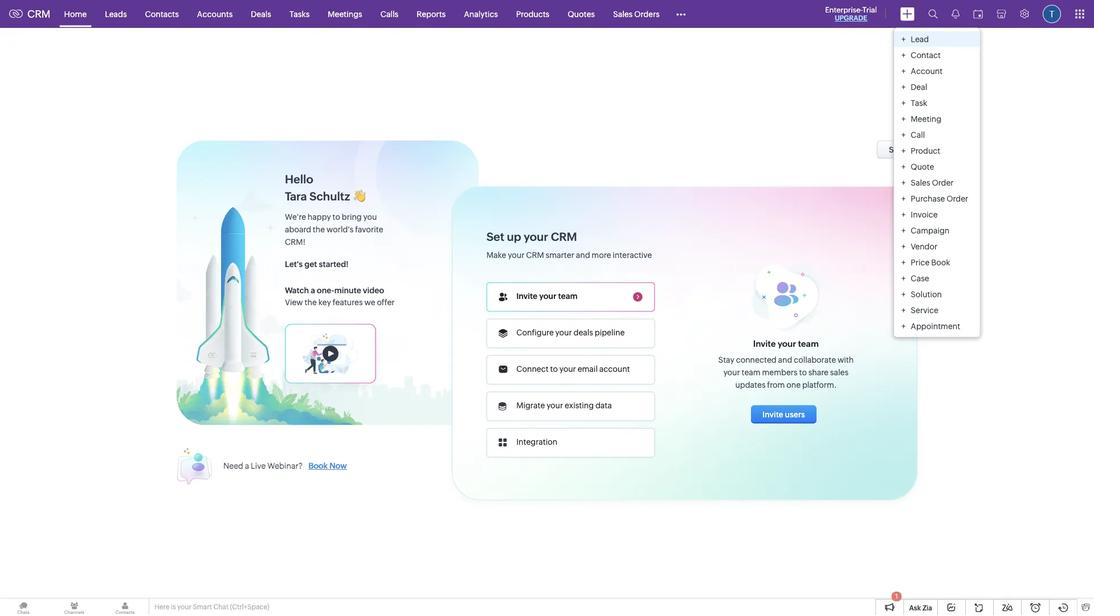 Task type: describe. For each thing, give the bounding box(es) containing it.
search image
[[929, 9, 938, 19]]

started!
[[319, 260, 349, 269]]

make
[[487, 251, 507, 260]]

leads
[[105, 9, 127, 19]]

to inside "we're happy to bring you aboard the world's favorite crm!"
[[333, 212, 340, 221]]

the for world's
[[313, 225, 325, 234]]

team inside stay connected and collaborate with your team members to share sales updates from one platform.
[[742, 368, 761, 377]]

create menu element
[[894, 0, 922, 28]]

+ account
[[902, 66, 943, 76]]

3 menu item from the top
[[894, 63, 980, 79]]

+ for + price book
[[902, 258, 906, 267]]

invoice
[[911, 210, 938, 219]]

members
[[762, 368, 798, 377]]

+ for + lead
[[902, 34, 906, 44]]

sales
[[830, 368, 849, 377]]

accounts
[[197, 9, 233, 19]]

+ deal
[[902, 82, 928, 91]]

data
[[596, 401, 612, 410]]

users
[[785, 410, 805, 419]]

+ appointment
[[902, 322, 961, 331]]

your left email on the bottom right
[[560, 365, 576, 374]]

+ case
[[902, 274, 930, 283]]

ask
[[910, 605, 921, 612]]

your up configure
[[539, 292, 557, 301]]

+ for + vendor
[[902, 242, 906, 251]]

schultz
[[310, 190, 350, 203]]

deals link
[[242, 0, 280, 28]]

reports
[[417, 9, 446, 19]]

calendar image
[[974, 9, 983, 19]]

+ meeting
[[902, 114, 942, 123]]

get
[[305, 260, 317, 269]]

profile image
[[1043, 5, 1061, 23]]

meetings
[[328, 9, 362, 19]]

integration
[[517, 438, 558, 447]]

order for + sales order
[[932, 178, 954, 187]]

1 horizontal spatial crm
[[526, 251, 544, 260]]

happy
[[308, 212, 331, 221]]

8 menu item from the top
[[894, 143, 980, 159]]

+ for + product
[[902, 146, 906, 155]]

+ service
[[902, 306, 939, 315]]

2 horizontal spatial crm
[[551, 230, 577, 243]]

we're happy to bring you aboard the world's favorite crm!
[[285, 212, 383, 247]]

channels image
[[51, 600, 98, 616]]

+ product
[[902, 146, 941, 155]]

(ctrl+space)
[[230, 604, 269, 611]]

lead
[[911, 34, 929, 44]]

smarter
[[546, 251, 575, 260]]

account
[[911, 66, 943, 76]]

skip button
[[877, 141, 918, 159]]

sales orders
[[613, 9, 660, 19]]

existing
[[565, 401, 594, 410]]

appointment
[[911, 322, 961, 331]]

live
[[251, 462, 266, 471]]

+ for + solution
[[902, 290, 906, 299]]

a for one-
[[311, 286, 315, 295]]

to inside stay connected and collaborate with your team members to share sales updates from one platform.
[[800, 368, 807, 377]]

+ for + campaign
[[902, 226, 906, 235]]

+ for + service
[[902, 306, 906, 315]]

set up your crm
[[487, 230, 577, 243]]

the for key
[[305, 298, 317, 307]]

chats image
[[0, 600, 47, 616]]

let's
[[285, 260, 303, 269]]

+ for + meeting
[[902, 114, 906, 123]]

calls
[[381, 9, 399, 19]]

16 menu item from the top
[[894, 270, 980, 286]]

task
[[911, 98, 928, 107]]

home
[[64, 9, 87, 19]]

tasks link
[[280, 0, 319, 28]]

offer
[[377, 298, 395, 307]]

+ purchase order
[[902, 194, 969, 203]]

+ for + purchase order
[[902, 194, 906, 203]]

campaign
[[911, 226, 950, 235]]

we
[[364, 298, 375, 307]]

your left deals
[[556, 328, 572, 337]]

one
[[787, 380, 801, 390]]

bring
[[342, 212, 362, 221]]

0 horizontal spatial and
[[576, 251, 590, 260]]

+ campaign
[[902, 226, 950, 235]]

deals
[[574, 328, 593, 337]]

0 vertical spatial team
[[558, 292, 578, 301]]

14 menu item from the top
[[894, 239, 980, 255]]

analytics
[[464, 9, 498, 19]]

is
[[171, 604, 176, 611]]

15 menu item from the top
[[894, 255, 980, 270]]

pipeline
[[595, 328, 625, 337]]

17 menu item from the top
[[894, 286, 980, 302]]

signals element
[[945, 0, 967, 28]]

+ for + invoice
[[902, 210, 906, 219]]

+ for + call
[[902, 130, 906, 139]]

sales inside menu item
[[911, 178, 931, 187]]

+ call
[[902, 130, 925, 139]]

analytics link
[[455, 0, 507, 28]]

here is your smart chat (ctrl+space)
[[154, 604, 269, 611]]

platform.
[[803, 380, 837, 390]]

upgrade
[[835, 14, 868, 22]]

case
[[911, 274, 930, 283]]

chat
[[213, 604, 229, 611]]

view
[[285, 298, 303, 307]]

orders
[[635, 9, 660, 19]]

1
[[896, 593, 898, 601]]



Task type: vqa. For each thing, say whether or not it's contained in the screenshot.
Existing Business
no



Task type: locate. For each thing, give the bounding box(es) containing it.
your right migrate
[[547, 401, 563, 410]]

menu item down "meeting"
[[894, 127, 980, 143]]

0 horizontal spatial invite your team
[[517, 292, 578, 301]]

2 menu item from the top
[[894, 47, 980, 63]]

0 horizontal spatial crm
[[27, 8, 51, 20]]

18 + from the top
[[902, 306, 906, 315]]

18 menu item from the top
[[894, 302, 980, 318]]

2 horizontal spatial team
[[798, 339, 819, 349]]

+ for + account
[[902, 66, 906, 76]]

from
[[768, 380, 785, 390]]

team up 'configure your deals pipeline'
[[558, 292, 578, 301]]

+ up + call at the right top of page
[[902, 114, 906, 123]]

0 vertical spatial invite your team
[[517, 292, 578, 301]]

11 + from the top
[[902, 194, 906, 203]]

the left key
[[305, 298, 317, 307]]

with
[[838, 355, 854, 364]]

now
[[330, 462, 347, 471]]

sales
[[613, 9, 633, 19], [911, 178, 931, 187]]

invite your team up stay connected and collaborate with your team members to share sales updates from one platform.
[[754, 339, 819, 349]]

price
[[911, 258, 930, 267]]

19 + from the top
[[902, 322, 906, 331]]

0 horizontal spatial team
[[558, 292, 578, 301]]

order
[[932, 178, 954, 187], [947, 194, 969, 203]]

invite your team
[[517, 292, 578, 301], [754, 339, 819, 349]]

1 menu item from the top
[[894, 31, 980, 47]]

team up the collaborate
[[798, 339, 819, 349]]

reports link
[[408, 0, 455, 28]]

the down happy
[[313, 225, 325, 234]]

your up stay connected and collaborate with your team members to share sales updates from one platform.
[[778, 339, 796, 349]]

1 horizontal spatial to
[[550, 365, 558, 374]]

deal
[[911, 82, 928, 91]]

Other Modules field
[[669, 5, 694, 23]]

1 horizontal spatial sales
[[911, 178, 931, 187]]

+ for + case
[[902, 274, 906, 283]]

the
[[313, 225, 325, 234], [305, 298, 317, 307]]

your down stay on the right of page
[[724, 368, 740, 377]]

crm!
[[285, 237, 306, 247]]

1 vertical spatial team
[[798, 339, 819, 349]]

a left one-
[[311, 286, 315, 295]]

+ left lead
[[902, 34, 906, 44]]

invite
[[517, 292, 538, 301], [754, 339, 776, 349], [763, 410, 784, 419]]

products
[[516, 9, 550, 19]]

2 + from the top
[[902, 50, 906, 60]]

1 vertical spatial book
[[309, 462, 328, 471]]

+ left "price"
[[902, 258, 906, 267]]

1 vertical spatial order
[[947, 194, 969, 203]]

+ task
[[902, 98, 928, 107]]

more
[[592, 251, 611, 260]]

here
[[154, 604, 170, 611]]

menu item down invoice
[[894, 223, 980, 239]]

+ left call
[[902, 130, 906, 139]]

+ vendor
[[902, 242, 938, 251]]

webinar?
[[267, 462, 303, 471]]

menu item down + purchase order
[[894, 207, 980, 223]]

contacts
[[145, 9, 179, 19]]

1 vertical spatial invite your team
[[754, 339, 819, 349]]

call
[[911, 130, 925, 139]]

menu item down campaign
[[894, 239, 980, 255]]

+ invoice
[[902, 210, 938, 219]]

3 + from the top
[[902, 66, 906, 76]]

+ for + quote
[[902, 162, 906, 171]]

quotes link
[[559, 0, 604, 28]]

menu item up the solution
[[894, 270, 980, 286]]

0 horizontal spatial book
[[309, 462, 328, 471]]

1 vertical spatial invite
[[754, 339, 776, 349]]

0 vertical spatial book
[[932, 258, 951, 267]]

2 vertical spatial team
[[742, 368, 761, 377]]

+ up + deal
[[902, 66, 906, 76]]

0 vertical spatial order
[[932, 178, 954, 187]]

10 menu item from the top
[[894, 175, 980, 191]]

home link
[[55, 0, 96, 28]]

key
[[318, 298, 331, 307]]

book right "price"
[[932, 258, 951, 267]]

order up + purchase order
[[932, 178, 954, 187]]

a inside watch a one-minute video view the key features we offer
[[311, 286, 315, 295]]

migrate
[[517, 401, 545, 410]]

0 vertical spatial the
[[313, 225, 325, 234]]

5 + from the top
[[902, 98, 906, 107]]

crm left home link at the left of page
[[27, 8, 51, 20]]

1 vertical spatial a
[[245, 462, 249, 471]]

profile element
[[1036, 0, 1068, 28]]

and left more
[[576, 251, 590, 260]]

your right the up
[[524, 230, 549, 243]]

the inside watch a one-minute video view the key features we offer
[[305, 298, 317, 307]]

17 + from the top
[[902, 290, 906, 299]]

7 menu item from the top
[[894, 127, 980, 143]]

0 vertical spatial sales
[[613, 9, 633, 19]]

product
[[911, 146, 941, 155]]

quote
[[911, 162, 935, 171]]

to left share
[[800, 368, 807, 377]]

configure your deals pipeline
[[517, 328, 625, 337]]

1 vertical spatial crm
[[551, 230, 577, 243]]

6 + from the top
[[902, 114, 906, 123]]

leads link
[[96, 0, 136, 28]]

tasks
[[290, 9, 310, 19]]

world's
[[327, 225, 354, 234]]

a for live
[[245, 462, 249, 471]]

+ down + quote
[[902, 178, 906, 187]]

accounts link
[[188, 0, 242, 28]]

16 + from the top
[[902, 274, 906, 283]]

+ for + deal
[[902, 82, 906, 91]]

+ left deal
[[902, 82, 906, 91]]

1 horizontal spatial and
[[778, 355, 793, 364]]

invite users
[[763, 410, 805, 419]]

menu item down contact
[[894, 63, 980, 79]]

your inside stay connected and collaborate with your team members to share sales updates from one platform.
[[724, 368, 740, 377]]

menu item up service
[[894, 286, 980, 302]]

ask zia
[[910, 605, 933, 612]]

deals
[[251, 9, 271, 19]]

invite left users
[[763, 410, 784, 419]]

5 menu item from the top
[[894, 95, 980, 111]]

crm link
[[9, 8, 51, 20]]

19 menu item from the top
[[894, 318, 980, 334]]

menu item up quote
[[894, 143, 980, 159]]

8 + from the top
[[902, 146, 906, 155]]

minute
[[334, 286, 361, 295]]

menu item
[[894, 31, 980, 47], [894, 47, 980, 63], [894, 63, 980, 79], [894, 79, 980, 95], [894, 95, 980, 111], [894, 111, 980, 127], [894, 127, 980, 143], [894, 143, 980, 159], [894, 159, 980, 175], [894, 175, 980, 191], [894, 191, 980, 207], [894, 207, 980, 223], [894, 223, 980, 239], [894, 239, 980, 255], [894, 255, 980, 270], [894, 270, 980, 286], [894, 286, 980, 302], [894, 302, 980, 318], [894, 318, 980, 334]]

invite inside invite users button
[[763, 410, 784, 419]]

1 vertical spatial and
[[778, 355, 793, 364]]

to right connect
[[550, 365, 558, 374]]

4 menu item from the top
[[894, 79, 980, 95]]

a left live
[[245, 462, 249, 471]]

0 vertical spatial crm
[[27, 8, 51, 20]]

1 horizontal spatial book
[[932, 258, 951, 267]]

enterprise-
[[825, 5, 863, 14]]

signals image
[[952, 9, 960, 19]]

+ solution
[[902, 290, 942, 299]]

0 vertical spatial invite
[[517, 292, 538, 301]]

migrate your existing data
[[517, 401, 612, 410]]

11 menu item from the top
[[894, 191, 980, 207]]

menu item down service
[[894, 318, 980, 334]]

book inside menu item
[[932, 258, 951, 267]]

features
[[333, 298, 363, 307]]

2 horizontal spatial to
[[800, 368, 807, 377]]

quotes
[[568, 9, 595, 19]]

menu item down the account at the right top of the page
[[894, 79, 980, 95]]

video
[[363, 286, 384, 295]]

10 + from the top
[[902, 178, 906, 187]]

12 menu item from the top
[[894, 207, 980, 223]]

menu item up appointment on the right bottom of the page
[[894, 302, 980, 318]]

9 menu item from the top
[[894, 159, 980, 175]]

+ for + task
[[902, 98, 906, 107]]

contacts link
[[136, 0, 188, 28]]

menu item down + sales order
[[894, 191, 980, 207]]

0 horizontal spatial to
[[333, 212, 340, 221]]

+ down + lead
[[902, 50, 906, 60]]

0 horizontal spatial a
[[245, 462, 249, 471]]

sales inside sales orders 'link'
[[613, 9, 633, 19]]

the inside "we're happy to bring you aboard the world's favorite crm!"
[[313, 225, 325, 234]]

account
[[600, 365, 630, 374]]

sales down quote
[[911, 178, 931, 187]]

+ down + case
[[902, 290, 906, 299]]

2 vertical spatial invite
[[763, 410, 784, 419]]

+ up + invoice
[[902, 194, 906, 203]]

4 + from the top
[[902, 82, 906, 91]]

your right is
[[177, 604, 192, 611]]

+ left 'case'
[[902, 274, 906, 283]]

12 + from the top
[[902, 210, 906, 219]]

invite up connected
[[754, 339, 776, 349]]

meeting
[[911, 114, 942, 123]]

7 + from the top
[[902, 130, 906, 139]]

purchase
[[911, 194, 945, 203]]

skip
[[889, 145, 906, 154]]

1 horizontal spatial invite your team
[[754, 339, 819, 349]]

create menu image
[[901, 7, 915, 21]]

stay connected and collaborate with your team members to share sales updates from one platform.
[[719, 355, 854, 390]]

book now link
[[303, 462, 347, 471]]

search element
[[922, 0, 945, 28]]

crm up smarter on the top of page
[[551, 230, 577, 243]]

1 horizontal spatial a
[[311, 286, 315, 295]]

invite users button
[[751, 405, 817, 424]]

menu item down the task
[[894, 111, 980, 127]]

you
[[363, 212, 377, 221]]

your
[[524, 230, 549, 243], [508, 251, 525, 260], [539, 292, 557, 301], [556, 328, 572, 337], [778, 339, 796, 349], [560, 365, 576, 374], [724, 368, 740, 377], [547, 401, 563, 410], [177, 604, 192, 611]]

13 menu item from the top
[[894, 223, 980, 239]]

need
[[223, 462, 243, 471]]

1 vertical spatial sales
[[911, 178, 931, 187]]

and inside stay connected and collaborate with your team members to share sales updates from one platform.
[[778, 355, 793, 364]]

trial
[[863, 5, 877, 14]]

13 + from the top
[[902, 226, 906, 235]]

your down the up
[[508, 251, 525, 260]]

to up the world's
[[333, 212, 340, 221]]

+ down skip button
[[902, 162, 906, 171]]

hello tara schultz
[[285, 173, 350, 203]]

2 vertical spatial crm
[[526, 251, 544, 260]]

+ up + vendor
[[902, 226, 906, 235]]

+ left invoice
[[902, 210, 906, 219]]

watch a one-minute video view the key features we offer
[[285, 286, 395, 307]]

9 + from the top
[[902, 162, 906, 171]]

+ for + contact
[[902, 50, 906, 60]]

+ price book
[[902, 258, 951, 267]]

0 vertical spatial and
[[576, 251, 590, 260]]

calls link
[[372, 0, 408, 28]]

+ down + service at the right of page
[[902, 322, 906, 331]]

configure
[[517, 328, 554, 337]]

6 menu item from the top
[[894, 111, 980, 127]]

order for + purchase order
[[947, 194, 969, 203]]

sales left "orders"
[[613, 9, 633, 19]]

menu item up + purchase order
[[894, 175, 980, 191]]

and up members
[[778, 355, 793, 364]]

team up updates
[[742, 368, 761, 377]]

tara
[[285, 190, 307, 203]]

+ for + appointment
[[902, 322, 906, 331]]

contacts image
[[102, 600, 149, 616]]

+ left the task
[[902, 98, 906, 107]]

menu item up + sales order
[[894, 159, 980, 175]]

solution
[[911, 290, 942, 299]]

menu item up "meeting"
[[894, 95, 980, 111]]

book left now
[[309, 462, 328, 471]]

menu item up contact
[[894, 31, 980, 47]]

+ left service
[[902, 306, 906, 315]]

+ quote
[[902, 162, 935, 171]]

+ lead
[[902, 34, 929, 44]]

14 + from the top
[[902, 242, 906, 251]]

invite your team up configure
[[517, 292, 578, 301]]

aboard
[[285, 225, 311, 234]]

1 vertical spatial the
[[305, 298, 317, 307]]

menu item up the account at the right top of the page
[[894, 47, 980, 63]]

+ down + call at the right top of page
[[902, 146, 906, 155]]

enterprise-trial upgrade
[[825, 5, 877, 22]]

menu item down vendor
[[894, 255, 980, 270]]

1 horizontal spatial team
[[742, 368, 761, 377]]

collaborate
[[794, 355, 836, 364]]

0 horizontal spatial sales
[[613, 9, 633, 19]]

crm down set up your crm
[[526, 251, 544, 260]]

15 + from the top
[[902, 258, 906, 267]]

sales orders link
[[604, 0, 669, 28]]

1 + from the top
[[902, 34, 906, 44]]

smart
[[193, 604, 212, 611]]

invite up configure
[[517, 292, 538, 301]]

one-
[[317, 286, 334, 295]]

order right purchase
[[947, 194, 969, 203]]

vendor
[[911, 242, 938, 251]]

0 vertical spatial a
[[311, 286, 315, 295]]

service
[[911, 306, 939, 315]]

+ for + sales order
[[902, 178, 906, 187]]

+ left vendor
[[902, 242, 906, 251]]



